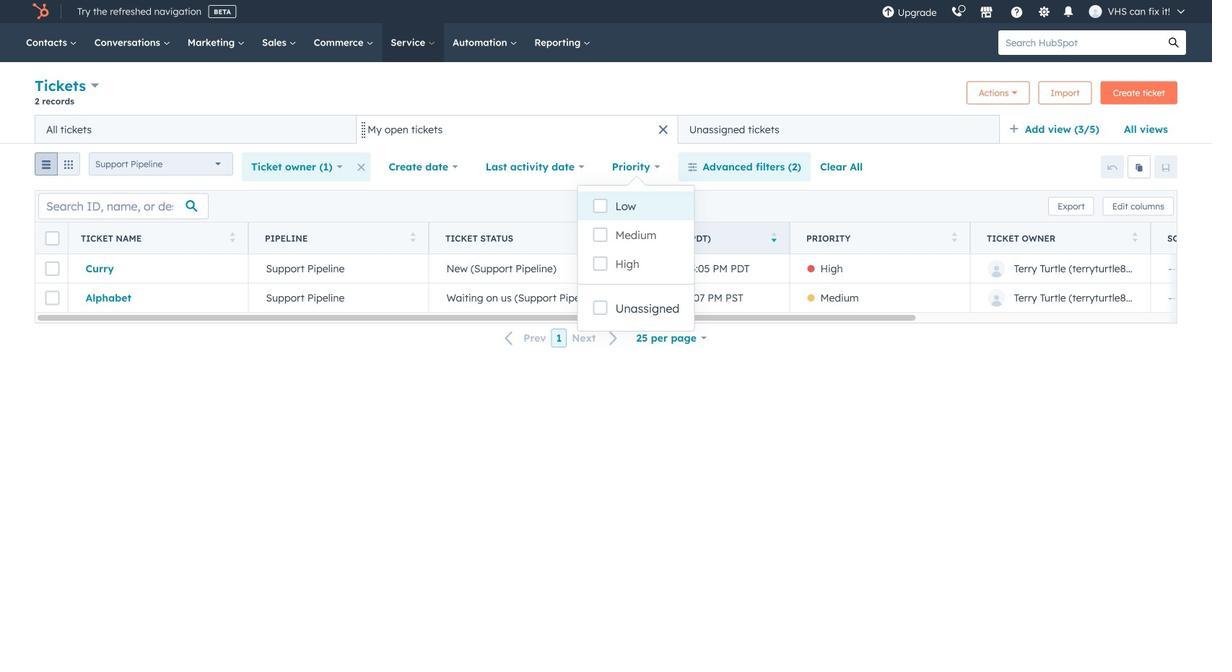 Task type: describe. For each thing, give the bounding box(es) containing it.
terry turtle image
[[1090, 5, 1103, 18]]

2 press to sort. image from the left
[[591, 232, 597, 242]]

descending sort. press to sort ascending. element
[[772, 232, 777, 245]]

pagination navigation
[[496, 329, 627, 348]]

1 press to sort. element from the left
[[230, 232, 235, 245]]

5 press to sort. element from the left
[[1133, 232, 1138, 245]]

1 press to sort. image from the left
[[411, 232, 416, 242]]

marketplaces image
[[981, 7, 994, 20]]

4 press to sort. element from the left
[[952, 232, 958, 245]]



Task type: locate. For each thing, give the bounding box(es) containing it.
3 press to sort. element from the left
[[591, 232, 597, 245]]

2 press to sort. image from the left
[[952, 232, 958, 242]]

2 horizontal spatial press to sort. image
[[1133, 232, 1138, 242]]

Search ID, name, or description search field
[[38, 193, 209, 219]]

menu
[[875, 0, 1195, 23]]

descending sort. press to sort ascending. image
[[772, 232, 777, 242]]

banner
[[35, 75, 1178, 115]]

2 press to sort. element from the left
[[411, 232, 416, 245]]

1 horizontal spatial press to sort. image
[[952, 232, 958, 242]]

Search HubSpot search field
[[999, 30, 1162, 55]]

group
[[35, 152, 80, 181]]

1 horizontal spatial press to sort. image
[[591, 232, 597, 242]]

0 horizontal spatial press to sort. image
[[411, 232, 416, 242]]

0 horizontal spatial press to sort. image
[[230, 232, 235, 242]]

list box
[[578, 186, 694, 284]]

3 press to sort. image from the left
[[1133, 232, 1138, 242]]

press to sort. element
[[230, 232, 235, 245], [411, 232, 416, 245], [591, 232, 597, 245], [952, 232, 958, 245], [1133, 232, 1138, 245]]

press to sort. image
[[230, 232, 235, 242], [591, 232, 597, 242]]

1 press to sort. image from the left
[[230, 232, 235, 242]]

press to sort. image
[[411, 232, 416, 242], [952, 232, 958, 242], [1133, 232, 1138, 242]]



Task type: vqa. For each thing, say whether or not it's contained in the screenshot.
Jacob Simon Icon
no



